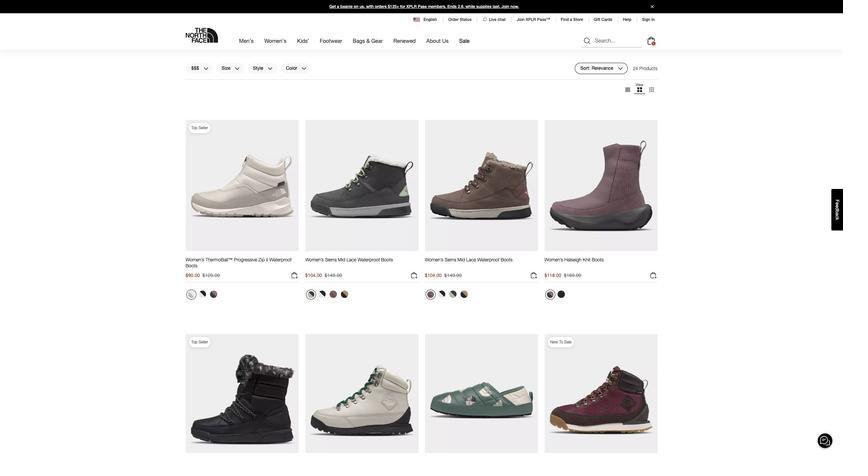 Task type: vqa. For each thing, say whether or not it's contained in the screenshot.
Shoes within BUTTON
yes



Task type: describe. For each thing, give the bounding box(es) containing it.
orders
[[375, 4, 387, 9]]

store
[[573, 17, 583, 22]]

2.6,
[[458, 4, 464, 9]]

women's thermoball™ progressive zip ii waterproof boots button
[[186, 257, 299, 269]]

products
[[639, 65, 658, 71]]

color
[[286, 65, 297, 71]]

chat
[[498, 17, 506, 22]]

women's sierra mid lace waterproof boots for "almond butter/tnf black" radio corresponding to deep taupe/wild ginger option
[[305, 257, 393, 263]]

0 vertical spatial xplr
[[406, 4, 417, 9]]

close image
[[648, 5, 657, 8]]

women's oxeye tech shoes button
[[305, 43, 362, 55]]

find a store
[[561, 17, 583, 22]]

tropical peach/tnf white image
[[449, 76, 456, 84]]

boots for 'women's sierra mid lace waterproof boots' image associated with asphalt grey/misty sage icon on the bottom right of the page
[[501, 257, 513, 263]]

women's sierra mid lace waterproof boots button for asphalt grey/misty sage icon on the bottom right of the page
[[425, 257, 513, 269]]

almond butter/tnf black radio for the rightmost asphalt grey/misty sage option
[[459, 289, 469, 300]]

sign in button
[[642, 17, 655, 22]]

men's link
[[239, 32, 254, 50]]

deep taupe/wild ginger image
[[329, 291, 337, 298]]

women's vectiv fastpack insulated futurelight™ boots image
[[186, 0, 299, 37]]

women's halseigh knit boots image
[[545, 120, 658, 252]]

fastpack for futurelight™
[[581, 43, 599, 48]]

get a beanie on us, with orders $125+ for xplr pass members. ends 2.6, while supplies last. join now.
[[329, 4, 519, 9]]

bipartisan brown/tnf black image
[[188, 77, 195, 84]]

search all image
[[583, 37, 591, 45]]

tnf black/gardenia white image
[[438, 291, 445, 298]]

women's halseigh knit boots
[[545, 257, 604, 263]]

c
[[835, 215, 840, 218]]

style button
[[247, 63, 278, 74]]

Deep Taupe/Wild Ginger radio
[[426, 290, 436, 300]]

women's sierra mid lace waterproof boots image for deep taupe/wild ginger icon
[[305, 120, 418, 252]]

bags & gear link
[[353, 32, 383, 50]]

seller for women's sierra luxe waterproof boots image
[[199, 340, 208, 345]]

supplies
[[476, 4, 492, 9]]

1
[[653, 42, 654, 45]]

get a beanie on us, with orders $125+ for xplr pass members. ends 2.6, while supplies last. join now. link
[[0, 0, 843, 13]]

Arrowwood Yellow - TNF Black radio
[[317, 75, 327, 85]]

almond butter/tnf black image for asphalt grey/misty sage icon on the bottom right of the page
[[460, 291, 468, 298]]

men's
[[239, 38, 254, 44]]

gift
[[594, 17, 600, 22]]

women's vectiv fastpack futurelight™ shoes image
[[545, 0, 658, 37]]

progressive
[[234, 257, 257, 263]]

women's sierra mid lace waterproof boots button for deep taupe/wild ginger icon
[[305, 257, 393, 269]]

on
[[354, 4, 358, 9]]

order
[[448, 17, 459, 22]]

women's halseigh knit boots button
[[545, 257, 604, 269]]

0 horizontal spatial asphalt grey/misty sage radio
[[306, 290, 316, 300]]

boots for women's vectiv fastpack insulated futurelight™ boots image
[[186, 49, 197, 54]]

$$$
[[191, 65, 199, 71]]

boots inside women's thermoball™ progressive zip ii waterproof boots
[[186, 263, 197, 269]]

size button
[[216, 63, 245, 74]]

the north face home page image
[[186, 28, 218, 43]]

0 horizontal spatial join
[[502, 4, 509, 9]]

k
[[835, 218, 840, 220]]

Kelp Tan/TNF Black radio
[[556, 75, 566, 85]]

women's vectiv fastpack insulated futurelight™ boots
[[186, 43, 296, 54]]

1 shoes from the left
[[350, 43, 362, 48]]

find a store link
[[561, 17, 583, 22]]

bags & gear
[[353, 38, 383, 44]]

gift cards link
[[594, 17, 612, 22]]

insulated
[[242, 43, 260, 48]]

$104.00 for deep taupe/wild ginger icon's women's sierra mid lace waterproof boots button
[[305, 273, 322, 278]]

footwear
[[320, 38, 342, 44]]

$129.00
[[202, 273, 220, 278]]

live
[[489, 17, 496, 22]]

almond butter/tnf black image for deep taupe/wild ginger icon
[[341, 291, 348, 298]]

women's oxeye shoes button
[[425, 43, 471, 55]]

vectiv for women's vectiv fastpack insulated futurelight™ boots
[[205, 43, 221, 48]]

new
[[550, 340, 558, 345]]

almond butter/tnf black radio for deep taupe/wild ginger option
[[339, 289, 350, 300]]

join xplr pass™
[[517, 17, 550, 22]]

deep taupe/wild ginger image
[[427, 291, 434, 298]]

boots for 'women's sierra mid lace waterproof boots' image for deep taupe/wild ginger icon
[[381, 257, 393, 263]]

beanie
[[340, 4, 353, 9]]

about us
[[426, 38, 449, 44]]

1 horizontal spatial asphalt grey/misty sage radio
[[447, 289, 458, 300]]

24
[[633, 65, 638, 71]]

cards
[[601, 17, 612, 22]]

tnf black/gardenia white radio for $104.00
[[317, 289, 327, 300]]

women's for women's vectiv fastpack futurelight™ shoes button
[[545, 43, 563, 48]]

futurelight™ inside women's vectiv fastpack insulated futurelight™ boots
[[261, 43, 296, 48]]

b
[[835, 210, 840, 213]]

us,
[[360, 4, 365, 9]]

tnf black/tnf black image
[[557, 291, 565, 298]]

tech
[[339, 43, 348, 48]]

knit
[[583, 257, 591, 263]]

ii
[[266, 257, 268, 263]]

f e e d b a c k button
[[831, 189, 843, 231]]

&
[[366, 38, 370, 44]]

order status
[[448, 17, 472, 22]]

sort: relevance
[[580, 65, 613, 71]]

style
[[253, 65, 263, 71]]

1 vertical spatial xplr
[[526, 17, 536, 22]]

about us link
[[426, 32, 449, 50]]

women's
[[264, 38, 286, 44]]

3 shoes from the left
[[637, 43, 649, 48]]

Asphalt Grey/TNF Black radio
[[567, 75, 578, 85]]

dark sage/misty sage image
[[580, 76, 587, 84]]

women's thermoball™ traction mules v image
[[425, 334, 538, 453]]

sort:
[[580, 65, 590, 71]]

Tropical Peach/TNF White radio
[[447, 75, 458, 85]]

seller for women's thermoball™ progressive zip ii waterproof boots image
[[199, 125, 208, 130]]

fawn grey/asphalt grey image
[[210, 291, 217, 298]]

$125+
[[388, 4, 399, 9]]

for
[[400, 4, 405, 9]]

top seller for women's thermoball™ progressive zip ii waterproof boots image
[[191, 125, 208, 130]]

women's sierra mid lace waterproof boots for the rightmost asphalt grey/misty sage option "almond butter/tnf black" radio
[[425, 257, 513, 263]]

24 products status
[[633, 63, 658, 74]]

top seller for women's sierra luxe waterproof boots image
[[191, 340, 208, 345]]

women's for women's oxeye tech shoes button
[[305, 43, 324, 48]]

tnf black/gardenia white radio for $90.00
[[197, 289, 208, 300]]



Task type: locate. For each thing, give the bounding box(es) containing it.
1 lace from the left
[[347, 257, 356, 263]]

women's
[[186, 43, 204, 48], [305, 43, 324, 48], [425, 43, 443, 48], [545, 43, 563, 48], [186, 257, 204, 263], [305, 257, 324, 263], [425, 257, 443, 263], [545, 257, 563, 263]]

women's link
[[264, 32, 286, 50]]

1 vertical spatial sale
[[564, 340, 572, 345]]

zip
[[258, 257, 265, 263]]

2 fastpack from the left
[[581, 43, 599, 48]]

1 horizontal spatial waterproof
[[358, 257, 380, 263]]

1 tnf black/gardenia white radio from the left
[[197, 289, 208, 300]]

2 top from the top
[[191, 340, 198, 345]]

oxeye left 'sale' link on the top right
[[445, 43, 457, 48]]

0 horizontal spatial mid
[[338, 257, 345, 263]]

0 horizontal spatial almond butter/tnf black image
[[341, 291, 348, 298]]

1 horizontal spatial $104.00
[[425, 273, 442, 278]]

2 futurelight™ from the left
[[600, 43, 635, 48]]

gear
[[371, 38, 383, 44]]

tnf black/gardenia white radio right asphalt grey/misty sage image
[[317, 289, 327, 300]]

2 almond butter/tnf black radio from the left
[[459, 289, 469, 300]]

TNF Black/TNF Black radio
[[556, 289, 566, 300]]

sign in
[[642, 17, 655, 22]]

$149.00 for deep taupe/wild ginger icon
[[325, 273, 342, 278]]

sierra for asphalt grey/misty sage icon on the bottom right of the page
[[445, 257, 456, 263]]

gardenia white/tnf black image right arrowwood yellow - tnf black image
[[329, 76, 337, 84]]

top for women's sierra luxe waterproof boots image
[[191, 340, 198, 345]]

vectiv for women's vectiv fastpack futurelight™ shoes
[[564, 43, 580, 48]]

fastpack inside women's vectiv fastpack insulated futurelight™ boots
[[222, 43, 240, 48]]

2 sierra from the left
[[445, 257, 456, 263]]

1 almond butter/tnf black radio from the left
[[339, 289, 350, 300]]

tnf black/gardenia white image
[[199, 291, 206, 298], [318, 291, 326, 298]]

sort: relevance button
[[575, 63, 628, 74]]

0 horizontal spatial women's sierra mid lace waterproof boots button
[[305, 257, 393, 269]]

sale right us
[[459, 38, 470, 44]]

f
[[835, 200, 840, 202]]

Asphalt Grey/Misty Sage radio
[[447, 289, 458, 300], [306, 290, 316, 300]]

ends
[[447, 4, 457, 9]]

0 horizontal spatial tnf black/gardenia white radio
[[197, 289, 208, 300]]

2 almond butter/tnf black image from the left
[[460, 291, 468, 298]]

kids' link
[[297, 32, 309, 50]]

Sulphur Moss/Dusty Periwinkle radio
[[306, 75, 316, 85]]

join xplr pass™ link
[[517, 17, 550, 22]]

2 mid from the left
[[458, 257, 465, 263]]

tnf black/gardenia white image right gardenia white/silver grey option
[[199, 291, 206, 298]]

1 horizontal spatial futurelight™
[[600, 43, 635, 48]]

1 futurelight™ from the left
[[261, 43, 296, 48]]

1 horizontal spatial a
[[570, 17, 572, 22]]

0 horizontal spatial vectiv
[[205, 43, 221, 48]]

halseigh
[[564, 257, 581, 263]]

1 horizontal spatial women's sierra mid lace waterproof boots
[[425, 257, 513, 263]]

1 horizontal spatial women's sierra mid lace waterproof boots image
[[425, 120, 538, 252]]

2 seller from the top
[[199, 340, 208, 345]]

$149.00 for asphalt grey/misty sage icon on the bottom right of the page
[[444, 273, 462, 278]]

almond butter/tnf black image right asphalt grey/misty sage icon on the bottom right of the page
[[460, 291, 468, 298]]

fawn grey/asphalt grey image
[[547, 291, 553, 298]]

1 horizontal spatial shoes
[[459, 43, 471, 48]]

seller
[[199, 125, 208, 130], [199, 340, 208, 345]]

a
[[337, 4, 339, 9], [570, 17, 572, 22], [835, 213, 840, 215]]

0 horizontal spatial oxeye
[[325, 43, 338, 48]]

gift cards
[[594, 17, 612, 22]]

women's for women's thermoball™ progressive zip ii waterproof boots button
[[186, 257, 204, 263]]

women's back-to-berkeley iv textile waterproof boots image
[[545, 334, 658, 453]]

status
[[460, 17, 472, 22]]

$149.00 up asphalt grey/misty sage icon on the bottom right of the page
[[444, 273, 462, 278]]

gardenia white/tnf black radio right summit navy/sulphur moss option
[[436, 75, 447, 85]]

women's back-to-berkeley iv regen leather boots image
[[305, 334, 418, 453]]

tnf black/vanadis grey image
[[199, 76, 206, 84]]

last.
[[493, 4, 500, 9]]

2 gardenia white/tnf black radio from the left
[[436, 75, 447, 85]]

TNF Black/Gardenia White radio
[[436, 289, 447, 300]]

2 e from the top
[[835, 205, 840, 208]]

0 vertical spatial sale
[[459, 38, 470, 44]]

gardenia white/tnf black image right summit navy/sulphur moss option
[[438, 76, 445, 84]]

1 gardenia white/tnf black image from the left
[[329, 76, 337, 84]]

bags
[[353, 38, 365, 44]]

1 horizontal spatial almond butter/tnf black image
[[460, 291, 468, 298]]

top for women's thermoball™ progressive zip ii waterproof boots image
[[191, 125, 198, 130]]

gardenia white/tnf black radio right arrowwood yellow - tnf black image
[[328, 75, 338, 85]]

$$$ button
[[186, 63, 213, 74]]

2 tnf black/gardenia white radio from the left
[[317, 289, 327, 300]]

0 horizontal spatial a
[[337, 4, 339, 9]]

0 horizontal spatial futurelight™
[[261, 43, 296, 48]]

2 shoes from the left
[[459, 43, 471, 48]]

0 horizontal spatial gardenia white/tnf black radio
[[328, 75, 338, 85]]

women's sierra mid lace waterproof boots image for asphalt grey/misty sage icon on the bottom right of the page
[[425, 120, 538, 252]]

1 horizontal spatial oxeye
[[445, 43, 457, 48]]

xplr
[[406, 4, 417, 9], [526, 17, 536, 22]]

to
[[559, 340, 563, 345]]

1 horizontal spatial fastpack
[[581, 43, 599, 48]]

members.
[[428, 4, 446, 9]]

live chat
[[489, 17, 506, 22]]

meld grey/tnf black image
[[547, 77, 553, 84]]

oxeye
[[325, 43, 338, 48], [445, 43, 457, 48]]

almond butter/tnf black radio right asphalt grey/misty sage icon on the bottom right of the page
[[459, 289, 469, 300]]

0 horizontal spatial $104.00
[[305, 273, 322, 278]]

waterproof for women's sierra mid lace waterproof boots button related to asphalt grey/misty sage icon on the bottom right of the page
[[477, 257, 499, 263]]

0 horizontal spatial gardenia white/tnf black image
[[329, 76, 337, 84]]

fastpack inside women's vectiv fastpack futurelight™ shoes button
[[581, 43, 599, 48]]

sierra
[[325, 257, 337, 263], [445, 257, 456, 263]]

a right find
[[570, 17, 572, 22]]

a for beanie
[[337, 4, 339, 9]]

futurelight™ left kids' link
[[261, 43, 296, 48]]

boots
[[186, 49, 197, 54], [381, 257, 393, 263], [501, 257, 513, 263], [592, 257, 604, 263], [186, 263, 197, 269]]

$104.00 up deep taupe/wild ginger image
[[425, 273, 442, 278]]

women's for 'women's halseigh knit boots' button
[[545, 257, 563, 263]]

d
[[835, 208, 840, 210]]

xplr left the pass™ on the top of page
[[526, 17, 536, 22]]

help link
[[623, 17, 632, 22]]

a inside button
[[835, 213, 840, 215]]

a right 'get'
[[337, 4, 339, 9]]

fastpack up "sort:"
[[581, 43, 599, 48]]

mid for almond butter/tnf black image for asphalt grey/misty sage icon on the bottom right of the page
[[458, 257, 465, 263]]

f e e d b a c k
[[835, 200, 840, 220]]

0 horizontal spatial sale
[[459, 38, 470, 44]]

1 top from the top
[[191, 125, 198, 130]]

kids'
[[297, 38, 309, 44]]

arrowwood yellow - tnf black image
[[318, 76, 326, 84]]

0 horizontal spatial $149.00
[[325, 273, 342, 278]]

TNF Black/Vanadis Grey radio
[[197, 75, 208, 85]]

xplr right for
[[406, 4, 417, 9]]

join down now.
[[517, 17, 525, 22]]

vectiv inside women's vectiv fastpack futurelight™ shoes button
[[564, 43, 580, 48]]

now.
[[510, 4, 519, 9]]

1 horizontal spatial gardenia white/tnf black radio
[[436, 75, 447, 85]]

mid for deep taupe/wild ginger icon almond butter/tnf black image
[[338, 257, 345, 263]]

TNF Black/Gardenia White radio
[[197, 289, 208, 300], [317, 289, 327, 300]]

Gardenia White/Silver Grey radio
[[186, 290, 196, 300]]

$90.00
[[186, 273, 200, 278]]

1 vertical spatial join
[[517, 17, 525, 22]]

pass
[[418, 4, 427, 9]]

lace for deep taupe/wild ginger icon almond butter/tnf black image
[[347, 257, 356, 263]]

waterproof for deep taupe/wild ginger icon's women's sierra mid lace waterproof boots button
[[358, 257, 380, 263]]

asphalt grey/tnf black image
[[569, 76, 576, 84]]

women's sierra luxe waterproof boots image
[[186, 334, 299, 453]]

view button
[[634, 82, 646, 97]]

0 vertical spatial join
[[502, 4, 509, 9]]

women's vectiv fastpack insulated futurelight™ boots button
[[186, 43, 299, 55]]

$104.00 for women's sierra mid lace waterproof boots button related to asphalt grey/misty sage icon on the bottom right of the page
[[425, 273, 442, 278]]

2 horizontal spatial shoes
[[637, 43, 649, 48]]

fastpack left insulated
[[222, 43, 240, 48]]

2 gardenia white/tnf black image from the left
[[438, 76, 445, 84]]

vectiv
[[205, 43, 221, 48], [564, 43, 580, 48]]

a for store
[[570, 17, 572, 22]]

Bipartisan Brown/TNF Black radio
[[186, 75, 196, 85]]

women's for women's oxeye shoes button
[[425, 43, 443, 48]]

2 tnf black/gardenia white image from the left
[[318, 291, 326, 298]]

asphalt grey/misty sage radio right tnf black/gardenia white option
[[447, 289, 458, 300]]

shoes left the 1
[[637, 43, 649, 48]]

fastpack for insulated
[[222, 43, 240, 48]]

1 women's sierra mid lace waterproof boots image from the left
[[305, 120, 418, 252]]

2 women's sierra mid lace waterproof boots image from the left
[[425, 120, 538, 252]]

shoes right us
[[459, 43, 471, 48]]

sale link
[[459, 32, 470, 50]]

1 horizontal spatial women's sierra mid lace waterproof boots button
[[425, 257, 513, 269]]

join
[[502, 4, 509, 9], [517, 17, 525, 22]]

$104.00
[[305, 273, 322, 278], [425, 273, 442, 278]]

relevance
[[592, 65, 613, 71]]

almond butter/tnf black image
[[341, 291, 348, 298], [460, 291, 468, 298]]

2 vectiv from the left
[[564, 43, 580, 48]]

us
[[442, 38, 449, 44]]

women's oxeye tech shoes image
[[305, 0, 418, 37]]

1 seller from the top
[[199, 125, 208, 130]]

color button
[[280, 63, 312, 74]]

2 vertical spatial a
[[835, 213, 840, 215]]

0 horizontal spatial sierra
[[325, 257, 337, 263]]

sale right to
[[564, 340, 572, 345]]

women's inside women's thermoball™ progressive zip ii waterproof boots
[[186, 257, 204, 263]]

top seller
[[191, 125, 208, 130], [191, 340, 208, 345]]

0 horizontal spatial fastpack
[[222, 43, 240, 48]]

1 women's sierra mid lace waterproof boots button from the left
[[305, 257, 393, 269]]

0 horizontal spatial lace
[[347, 257, 356, 263]]

1 vectiv from the left
[[205, 43, 221, 48]]

mid
[[338, 257, 345, 263], [458, 257, 465, 263]]

women's thermoball™ progressive zip ii waterproof boots image
[[186, 120, 299, 252]]

Summit Navy/Sulphur Moss radio
[[426, 75, 436, 85]]

kelp tan/tnf black image
[[557, 76, 565, 84]]

0 horizontal spatial shoes
[[350, 43, 362, 48]]

0 horizontal spatial women's sierra mid lace waterproof boots
[[305, 257, 393, 263]]

1 fastpack from the left
[[222, 43, 240, 48]]

boots inside women's vectiv fastpack insulated futurelight™ boots
[[186, 49, 197, 54]]

tnf black/gardenia white image right asphalt grey/misty sage image
[[318, 291, 326, 298]]

2 $149.00 from the left
[[444, 273, 462, 278]]

women's for women's vectiv fastpack insulated futurelight™ boots button on the top left of the page
[[186, 43, 204, 48]]

1 gardenia white/tnf black radio from the left
[[328, 75, 338, 85]]

2 women's sierra mid lace waterproof boots from the left
[[425, 257, 513, 263]]

oxeye left tech
[[325, 43, 338, 48]]

2 oxeye from the left
[[445, 43, 457, 48]]

1 horizontal spatial almond butter/tnf black radio
[[459, 289, 469, 300]]

almond butter/tnf black radio right deep taupe/wild ginger option
[[339, 289, 350, 300]]

1 vertical spatial top
[[191, 340, 198, 345]]

order status link
[[448, 17, 472, 22]]

1 e from the top
[[835, 202, 840, 205]]

1 tnf black/gardenia white image from the left
[[199, 291, 206, 298]]

gardenia white/tnf black image
[[329, 76, 337, 84], [438, 76, 445, 84]]

lace for almond butter/tnf black image for asphalt grey/misty sage icon on the bottom right of the page
[[466, 257, 476, 263]]

2 women's sierra mid lace waterproof boots button from the left
[[425, 257, 513, 269]]

size
[[222, 65, 230, 71]]

oxeye for shoes
[[445, 43, 457, 48]]

e up d
[[835, 202, 840, 205]]

asphalt grey/misty sage image
[[449, 291, 456, 298]]

1 vertical spatial a
[[570, 17, 572, 22]]

vectiv inside women's vectiv fastpack insulated futurelight™ boots
[[205, 43, 221, 48]]

thermoball™
[[205, 257, 233, 263]]

0 horizontal spatial xplr
[[406, 4, 417, 9]]

1 vertical spatial top seller
[[191, 340, 208, 345]]

Search search field
[[582, 34, 642, 47]]

1 oxeye from the left
[[325, 43, 338, 48]]

sierra for deep taupe/wild ginger icon
[[325, 257, 337, 263]]

1 $104.00 from the left
[[305, 273, 322, 278]]

Almond Butter/TNF Black radio
[[339, 289, 350, 300], [459, 289, 469, 300]]

e
[[835, 202, 840, 205], [835, 205, 840, 208]]

women's sierra mid lace waterproof boots image
[[305, 120, 418, 252], [425, 120, 538, 252]]

1 horizontal spatial tnf black/gardenia white image
[[318, 291, 326, 298]]

women's thermoball™ progressive zip ii waterproof boots
[[186, 257, 291, 269]]

1 sierra from the left
[[325, 257, 337, 263]]

1 top seller from the top
[[191, 125, 208, 130]]

gardenia white/silver grey image
[[188, 291, 195, 298]]

top
[[191, 125, 198, 130], [191, 340, 198, 345]]

2 $104.00 from the left
[[425, 273, 442, 278]]

$169.00
[[564, 273, 581, 278]]

footwear link
[[320, 32, 342, 50]]

$choose color$ option group
[[186, 75, 208, 88], [305, 75, 339, 88], [425, 75, 459, 88], [545, 75, 590, 88], [186, 289, 219, 302], [305, 289, 350, 302], [425, 289, 470, 302], [545, 289, 567, 302]]

help
[[623, 17, 632, 22]]

0 vertical spatial top
[[191, 125, 198, 130]]

1 almond butter/tnf black image from the left
[[341, 291, 348, 298]]

1 $149.00 from the left
[[325, 273, 342, 278]]

2 lace from the left
[[466, 257, 476, 263]]

futurelight™ up 'relevance'
[[600, 43, 635, 48]]

women's oxeye shoes image
[[425, 0, 538, 37]]

0 horizontal spatial waterproof
[[269, 257, 291, 263]]

gardenia white/tnf black image for second gardenia white/tnf black "option" from right
[[329, 76, 337, 84]]

1 horizontal spatial mid
[[458, 257, 465, 263]]

3 waterproof from the left
[[477, 257, 499, 263]]

1 horizontal spatial join
[[517, 17, 525, 22]]

0 horizontal spatial almond butter/tnf black radio
[[339, 289, 350, 300]]

vectiv up "$$$" dropdown button
[[205, 43, 221, 48]]

oxeye for tech
[[325, 43, 338, 48]]

2 waterproof from the left
[[358, 257, 380, 263]]

women's oxeye tech shoes
[[305, 43, 362, 48]]

Deep Taupe/Wild Ginger radio
[[328, 289, 338, 300]]

sulphur moss/dusty periwinkle image
[[308, 77, 314, 84]]

0 horizontal spatial tnf black/gardenia white image
[[199, 291, 206, 298]]

Gardenia White/TNF Black radio
[[328, 75, 338, 85], [436, 75, 447, 85]]

Meld Grey/TNF Black radio
[[545, 75, 555, 85]]

Fawn Grey/Asphalt Grey radio
[[545, 290, 555, 300]]

waterproof
[[269, 257, 291, 263], [358, 257, 380, 263], [477, 257, 499, 263]]

2 top seller from the top
[[191, 340, 208, 345]]

sign
[[642, 17, 650, 22]]

lace
[[347, 257, 356, 263], [466, 257, 476, 263]]

almond butter/tnf black image right deep taupe/wild ginger option
[[341, 291, 348, 298]]

e up b
[[835, 205, 840, 208]]

$149.00 up deep taupe/wild ginger icon
[[325, 273, 342, 278]]

asphalt grey/misty sage image
[[308, 291, 314, 298]]

asphalt grey/misty sage radio left deep taupe/wild ginger option
[[306, 290, 316, 300]]

english
[[424, 17, 437, 22]]

pass™
[[537, 17, 550, 22]]

0 vertical spatial a
[[337, 4, 339, 9]]

1 women's sierra mid lace waterproof boots from the left
[[305, 257, 393, 263]]

1 waterproof from the left
[[269, 257, 291, 263]]

tnf black/gardenia white image for $90.00
[[199, 291, 206, 298]]

women's vectiv fastpack futurelight™ shoes
[[545, 43, 649, 48]]

1 horizontal spatial sierra
[[445, 257, 456, 263]]

1 horizontal spatial xplr
[[526, 17, 536, 22]]

0 vertical spatial seller
[[199, 125, 208, 130]]

0 vertical spatial top seller
[[191, 125, 208, 130]]

2 horizontal spatial waterproof
[[477, 257, 499, 263]]

1 mid from the left
[[338, 257, 345, 263]]

1 horizontal spatial sale
[[564, 340, 572, 345]]

shoes right tech
[[350, 43, 362, 48]]

women's vectiv fastpack futurelight™ shoes button
[[545, 43, 649, 55]]

renewed link
[[393, 32, 416, 50]]

join right last.
[[502, 4, 509, 9]]

live chat button
[[482, 17, 506, 23]]

Dark Sage/Misty Sage radio
[[578, 75, 589, 85]]

women's inside women's vectiv fastpack insulated futurelight™ boots
[[186, 43, 204, 48]]

1 horizontal spatial gardenia white/tnf black image
[[438, 76, 445, 84]]

with
[[366, 4, 374, 9]]

tnf black/gardenia white radio right gardenia white/silver grey option
[[197, 289, 208, 300]]

$104.00 up asphalt grey/misty sage image
[[305, 273, 322, 278]]

tnf black/gardenia white image for $104.00
[[318, 291, 326, 298]]

a up 'k'
[[835, 213, 840, 215]]

1 vertical spatial seller
[[199, 340, 208, 345]]

while
[[466, 4, 475, 9]]

in
[[651, 17, 655, 22]]

find
[[561, 17, 569, 22]]

Fawn Grey/Asphalt Grey radio
[[208, 289, 219, 300]]

1 horizontal spatial vectiv
[[564, 43, 580, 48]]

1 horizontal spatial lace
[[466, 257, 476, 263]]

1 horizontal spatial tnf black/gardenia white radio
[[317, 289, 327, 300]]

summit navy/sulphur moss image
[[427, 77, 434, 84]]

gardenia white/tnf black image for 2nd gardenia white/tnf black "option"
[[438, 76, 445, 84]]

0 horizontal spatial women's sierra mid lace waterproof boots image
[[305, 120, 418, 252]]

view list box
[[622, 82, 658, 97]]

2 horizontal spatial a
[[835, 213, 840, 215]]

waterproof inside women's thermoball™ progressive zip ii waterproof boots
[[269, 257, 291, 263]]

vectiv left 'search all' icon
[[564, 43, 580, 48]]

1 horizontal spatial $149.00
[[444, 273, 462, 278]]



